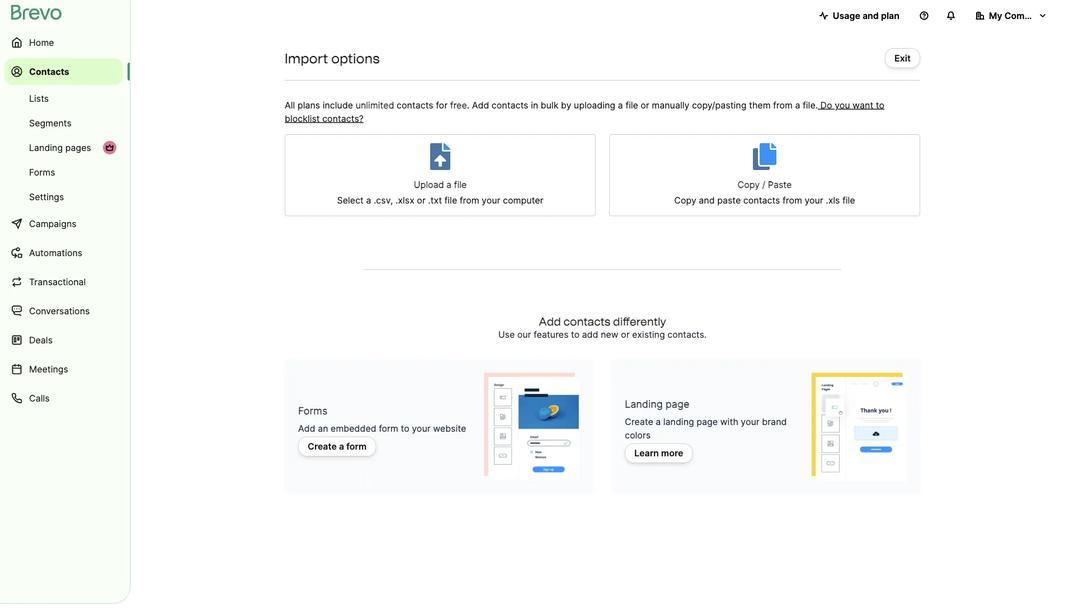 Task type: vqa. For each thing, say whether or not it's contained in the screenshot.
Transactional in the top of the page
yes



Task type: describe. For each thing, give the bounding box(es) containing it.
by
[[561, 100, 571, 111]]

company
[[1005, 10, 1046, 21]]

from inside upload a file select a .csv, .xlsx or .txt file from your computer
[[460, 195, 479, 206]]

your inside create a landing page with your brand colors
[[741, 417, 760, 427]]

automations
[[29, 247, 82, 258]]

landing for landing page
[[625, 398, 663, 410]]

0 vertical spatial form
[[379, 423, 398, 434]]

uploading
[[574, 100, 616, 111]]

deals
[[29, 335, 53, 346]]

campaigns
[[29, 218, 76, 229]]

.xlsx
[[396, 195, 415, 206]]

paste
[[768, 179, 792, 190]]

all plans include unlimited contacts for free . add contacts in bulk by uploading a file or manually copy/pasting them from a file.
[[285, 100, 818, 111]]

usage
[[833, 10, 861, 21]]

for
[[436, 100, 448, 111]]

landing for landing pages
[[29, 142, 63, 153]]

usage and plan button
[[811, 4, 909, 27]]

campaigns link
[[4, 210, 123, 237]]

calls
[[29, 393, 50, 404]]

unlimited
[[356, 100, 394, 111]]

file right .txt
[[445, 195, 457, 206]]

contacts left for
[[397, 100, 433, 111]]

home
[[29, 37, 54, 48]]

conversations link
[[4, 298, 123, 325]]

learn more link
[[625, 443, 693, 463]]

a right upload
[[447, 179, 452, 190]]

contacts link
[[4, 58, 123, 85]]

file right upload
[[454, 179, 467, 190]]

to inside add contacts differently use our features to add new or existing contacts.
[[571, 329, 580, 340]]

segments
[[29, 118, 72, 128]]

segments link
[[4, 112, 123, 134]]

create for create a landing page with your brand colors
[[625, 417, 653, 427]]

to inside do you want to blocklist contacts?
[[876, 100, 885, 111]]

learn
[[635, 448, 659, 459]]

contacts left in
[[492, 100, 528, 111]]

website
[[433, 423, 466, 434]]

create a form
[[308, 441, 367, 452]]

more
[[661, 448, 683, 459]]

landing pages
[[29, 142, 91, 153]]

settings link
[[4, 186, 123, 208]]

conversations
[[29, 306, 90, 316]]

calls link
[[4, 385, 123, 412]]

2 horizontal spatial or
[[641, 100, 650, 111]]

pages
[[65, 142, 91, 153]]

embedded
[[331, 423, 376, 434]]

or inside add contacts differently use our features to add new or existing contacts.
[[621, 329, 630, 340]]

colors
[[625, 430, 651, 441]]

landing pages link
[[4, 137, 123, 159]]

.
[[467, 100, 470, 111]]

contacts inside add contacts differently use our features to add new or existing contacts.
[[564, 315, 611, 328]]

a inside create a landing page with your brand colors
[[656, 417, 661, 427]]

file inside copy / paste copy and paste contacts from your .xls file
[[843, 195, 855, 206]]

use
[[498, 329, 515, 340]]

differently
[[613, 315, 666, 328]]

do you want to blocklist contacts?
[[285, 100, 885, 124]]

1 vertical spatial copy
[[674, 195, 697, 206]]

our
[[517, 329, 531, 340]]

create for create a form
[[308, 441, 337, 452]]

create a landing page with your brand colors
[[625, 417, 787, 441]]

and inside copy / paste copy and paste contacts from your .xls file
[[699, 195, 715, 206]]

automations link
[[4, 239, 123, 266]]

contacts?
[[322, 113, 364, 124]]

upload a file select a .csv, .xlsx or .txt file from your computer
[[337, 179, 544, 206]]

your inside copy / paste copy and paste contacts from your .xls file
[[805, 195, 824, 206]]

select
[[337, 195, 364, 206]]

contacts.
[[668, 329, 707, 340]]

lists
[[29, 93, 49, 104]]

new
[[601, 329, 619, 340]]

with
[[720, 417, 738, 427]]

file.
[[803, 100, 818, 111]]

your left website
[[412, 423, 431, 434]]

do
[[821, 100, 832, 111]]

.csv,
[[374, 195, 393, 206]]

or inside upload a file select a .csv, .xlsx or .txt file from your computer
[[417, 195, 426, 206]]

include
[[323, 100, 353, 111]]

add for embedded
[[298, 423, 315, 434]]

blocklist
[[285, 113, 320, 124]]

forms inside 'link'
[[29, 167, 55, 178]]

plan
[[881, 10, 900, 21]]

in
[[531, 100, 538, 111]]

add contacts differently use our features to add new or existing contacts.
[[498, 315, 707, 340]]

upload
[[414, 179, 444, 190]]

copy/pasting
[[692, 100, 747, 111]]



Task type: locate. For each thing, give the bounding box(es) containing it.
file right .xls at top right
[[843, 195, 855, 206]]

0 vertical spatial copy
[[738, 179, 760, 190]]

copy left /
[[738, 179, 760, 190]]

0 horizontal spatial to
[[401, 423, 409, 434]]

1 horizontal spatial page
[[697, 417, 718, 427]]

my company button
[[967, 4, 1056, 27]]

a
[[618, 100, 623, 111], [795, 100, 800, 111], [447, 179, 452, 190], [366, 195, 371, 206], [656, 417, 661, 427], [339, 441, 344, 452]]

and
[[863, 10, 879, 21], [699, 195, 715, 206]]

forms up an
[[298, 405, 328, 417]]

1 horizontal spatial copy
[[738, 179, 760, 190]]

contacts
[[29, 66, 69, 77]]

0 horizontal spatial create
[[308, 441, 337, 452]]

0 horizontal spatial forms
[[29, 167, 55, 178]]

or right new
[[621, 329, 630, 340]]

contacts
[[397, 100, 433, 111], [492, 100, 528, 111], [744, 195, 780, 206], [564, 315, 611, 328]]

form down embedded
[[346, 441, 367, 452]]

page inside create a landing page with your brand colors
[[697, 417, 718, 427]]

add right . on the left of the page
[[472, 100, 489, 111]]

contacts inside copy / paste copy and paste contacts from your .xls file
[[744, 195, 780, 206]]

1 vertical spatial and
[[699, 195, 715, 206]]

create a form link
[[298, 437, 376, 457]]

left___rvooi image
[[105, 143, 114, 152]]

or left .txt
[[417, 195, 426, 206]]

1 vertical spatial add
[[539, 315, 561, 328]]

add up features
[[539, 315, 561, 328]]

0 horizontal spatial or
[[417, 195, 426, 206]]

2 vertical spatial to
[[401, 423, 409, 434]]

exit
[[895, 53, 911, 64]]

a left file.
[[795, 100, 800, 111]]

want
[[853, 100, 874, 111]]

contacts up add
[[564, 315, 611, 328]]

a down embedded
[[339, 441, 344, 452]]

plans
[[298, 100, 320, 111]]

create inside create a landing page with your brand colors
[[625, 417, 653, 427]]

and left plan
[[863, 10, 879, 21]]

1 vertical spatial or
[[417, 195, 426, 206]]

a right uploading
[[618, 100, 623, 111]]

0 vertical spatial or
[[641, 100, 650, 111]]

from right .txt
[[460, 195, 479, 206]]

0 horizontal spatial add
[[298, 423, 315, 434]]

add
[[472, 100, 489, 111], [539, 315, 561, 328], [298, 423, 315, 434]]

manually
[[652, 100, 690, 111]]

2 vertical spatial add
[[298, 423, 315, 434]]

add inside add contacts differently use our features to add new or existing contacts.
[[539, 315, 561, 328]]

bulk
[[541, 100, 559, 111]]

1 horizontal spatial create
[[625, 417, 653, 427]]

1 horizontal spatial and
[[863, 10, 879, 21]]

settings
[[29, 191, 64, 202]]

1 vertical spatial forms
[[298, 405, 328, 417]]

and left paste
[[699, 195, 715, 206]]

add
[[582, 329, 598, 340]]

landing down segments
[[29, 142, 63, 153]]

to left website
[[401, 423, 409, 434]]

add for differently
[[539, 315, 561, 328]]

home link
[[4, 29, 123, 56]]

copy / paste copy and paste contacts from your .xls file
[[674, 179, 855, 206]]

my company
[[989, 10, 1046, 21]]

to left add
[[571, 329, 580, 340]]

0 vertical spatial page
[[666, 398, 690, 410]]

add an embedded form to your website
[[298, 423, 466, 434]]

contacts down /
[[744, 195, 780, 206]]

your
[[482, 195, 501, 206], [805, 195, 824, 206], [741, 417, 760, 427], [412, 423, 431, 434]]

your left "computer"
[[482, 195, 501, 206]]

0 vertical spatial forms
[[29, 167, 55, 178]]

page
[[666, 398, 690, 410], [697, 417, 718, 427]]

0 vertical spatial and
[[863, 10, 879, 21]]

file
[[626, 100, 638, 111], [454, 179, 467, 190], [445, 195, 457, 206], [843, 195, 855, 206]]

forms up the settings
[[29, 167, 55, 178]]

0 horizontal spatial form
[[346, 441, 367, 452]]

a down landing page
[[656, 417, 661, 427]]

landing inside 'link'
[[29, 142, 63, 153]]

0 vertical spatial add
[[472, 100, 489, 111]]

copy left paste
[[674, 195, 697, 206]]

meetings
[[29, 364, 68, 375]]

lists link
[[4, 87, 123, 110]]

landing up colors
[[625, 398, 663, 410]]

1 vertical spatial landing
[[625, 398, 663, 410]]

landing
[[663, 417, 694, 427]]

.txt
[[428, 195, 442, 206]]

create down an
[[308, 441, 337, 452]]

1 vertical spatial form
[[346, 441, 367, 452]]

landing page
[[625, 398, 690, 410]]

import
[[285, 50, 328, 66]]

0 vertical spatial to
[[876, 100, 885, 111]]

usage and plan
[[833, 10, 900, 21]]

0 horizontal spatial and
[[699, 195, 715, 206]]

.xls
[[826, 195, 840, 206]]

meetings link
[[4, 356, 123, 383]]

create
[[625, 417, 653, 427], [308, 441, 337, 452]]

all
[[285, 100, 295, 111]]

1 vertical spatial create
[[308, 441, 337, 452]]

1 horizontal spatial form
[[379, 423, 398, 434]]

1 horizontal spatial add
[[472, 100, 489, 111]]

1 horizontal spatial forms
[[298, 405, 328, 417]]

from inside copy / paste copy and paste contacts from your .xls file
[[783, 195, 802, 206]]

learn more
[[635, 448, 683, 459]]

page up landing at the right
[[666, 398, 690, 410]]

0 horizontal spatial page
[[666, 398, 690, 410]]

deals link
[[4, 327, 123, 354]]

to
[[876, 100, 885, 111], [571, 329, 580, 340], [401, 423, 409, 434]]

computer
[[503, 195, 544, 206]]

0 vertical spatial landing
[[29, 142, 63, 153]]

your inside upload a file select a .csv, .xlsx or .txt file from your computer
[[482, 195, 501, 206]]

to right want
[[876, 100, 885, 111]]

form
[[379, 423, 398, 434], [346, 441, 367, 452]]

add left an
[[298, 423, 315, 434]]

or
[[641, 100, 650, 111], [417, 195, 426, 206], [621, 329, 630, 340]]

2 horizontal spatial add
[[539, 315, 561, 328]]

1 horizontal spatial or
[[621, 329, 630, 340]]

options
[[331, 50, 380, 66]]

1 vertical spatial to
[[571, 329, 580, 340]]

from
[[773, 100, 793, 111], [460, 195, 479, 206], [783, 195, 802, 206]]

1 horizontal spatial to
[[571, 329, 580, 340]]

brand
[[762, 417, 787, 427]]

exit link
[[885, 48, 920, 68]]

transactional
[[29, 276, 86, 287]]

an
[[318, 423, 328, 434]]

free
[[450, 100, 467, 111]]

page left with
[[697, 417, 718, 427]]

1 vertical spatial page
[[697, 417, 718, 427]]

your left .xls at top right
[[805, 195, 824, 206]]

paste
[[717, 195, 741, 206]]

or left manually
[[641, 100, 650, 111]]

import options
[[285, 50, 380, 66]]

from right them on the right top of the page
[[773, 100, 793, 111]]

forms
[[29, 167, 55, 178], [298, 405, 328, 417]]

a left .csv,
[[366, 195, 371, 206]]

transactional link
[[4, 269, 123, 295]]

2 vertical spatial or
[[621, 329, 630, 340]]

/
[[762, 179, 766, 190]]

and inside usage and plan button
[[863, 10, 879, 21]]

file right uploading
[[626, 100, 638, 111]]

from down paste
[[783, 195, 802, 206]]

forms link
[[4, 161, 123, 184]]

create up colors
[[625, 417, 653, 427]]

you
[[835, 100, 850, 111]]

2 horizontal spatial to
[[876, 100, 885, 111]]

your right with
[[741, 417, 760, 427]]

existing
[[632, 329, 665, 340]]

0 horizontal spatial copy
[[674, 195, 697, 206]]

copy
[[738, 179, 760, 190], [674, 195, 697, 206]]

1 horizontal spatial landing
[[625, 398, 663, 410]]

them
[[749, 100, 771, 111]]

form right embedded
[[379, 423, 398, 434]]

0 vertical spatial create
[[625, 417, 653, 427]]

my
[[989, 10, 1003, 21]]

landing
[[29, 142, 63, 153], [625, 398, 663, 410]]

0 horizontal spatial landing
[[29, 142, 63, 153]]

features
[[534, 329, 569, 340]]



